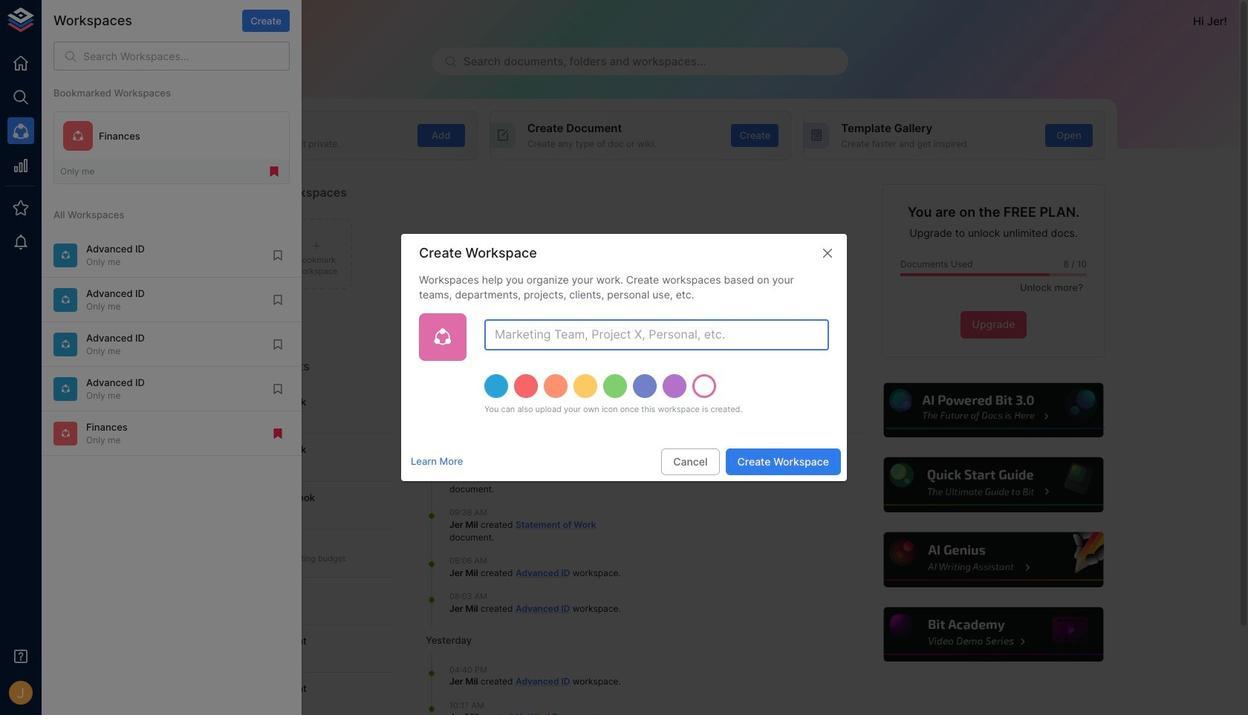 Task type: locate. For each thing, give the bounding box(es) containing it.
remove bookmark image
[[268, 165, 281, 179], [271, 427, 285, 441]]

dialog
[[401, 234, 847, 482]]

2 bookmark image from the top
[[271, 338, 285, 351]]

1 bookmark image from the top
[[271, 294, 285, 307]]

bookmark image
[[271, 294, 285, 307], [271, 338, 285, 351], [271, 383, 285, 396]]

0 vertical spatial remove bookmark image
[[268, 165, 281, 179]]

0 vertical spatial bookmark image
[[271, 294, 285, 307]]

2 vertical spatial bookmark image
[[271, 383, 285, 396]]

3 bookmark image from the top
[[271, 383, 285, 396]]

1 vertical spatial bookmark image
[[271, 338, 285, 351]]

help image
[[882, 381, 1106, 440], [882, 456, 1106, 515], [882, 531, 1106, 590], [882, 606, 1106, 665]]

1 help image from the top
[[882, 381, 1106, 440]]



Task type: describe. For each thing, give the bounding box(es) containing it.
4 help image from the top
[[882, 606, 1106, 665]]

3 help image from the top
[[882, 531, 1106, 590]]

2 help image from the top
[[882, 456, 1106, 515]]

Search Workspaces... text field
[[83, 42, 290, 71]]

Marketing Team, Project X, Personal, etc. text field
[[485, 320, 830, 351]]

1 vertical spatial remove bookmark image
[[271, 427, 285, 441]]

bookmark image
[[271, 249, 285, 262]]



Task type: vqa. For each thing, say whether or not it's contained in the screenshot.
Marketing Team, Project X, Personal, Etc. text field
yes



